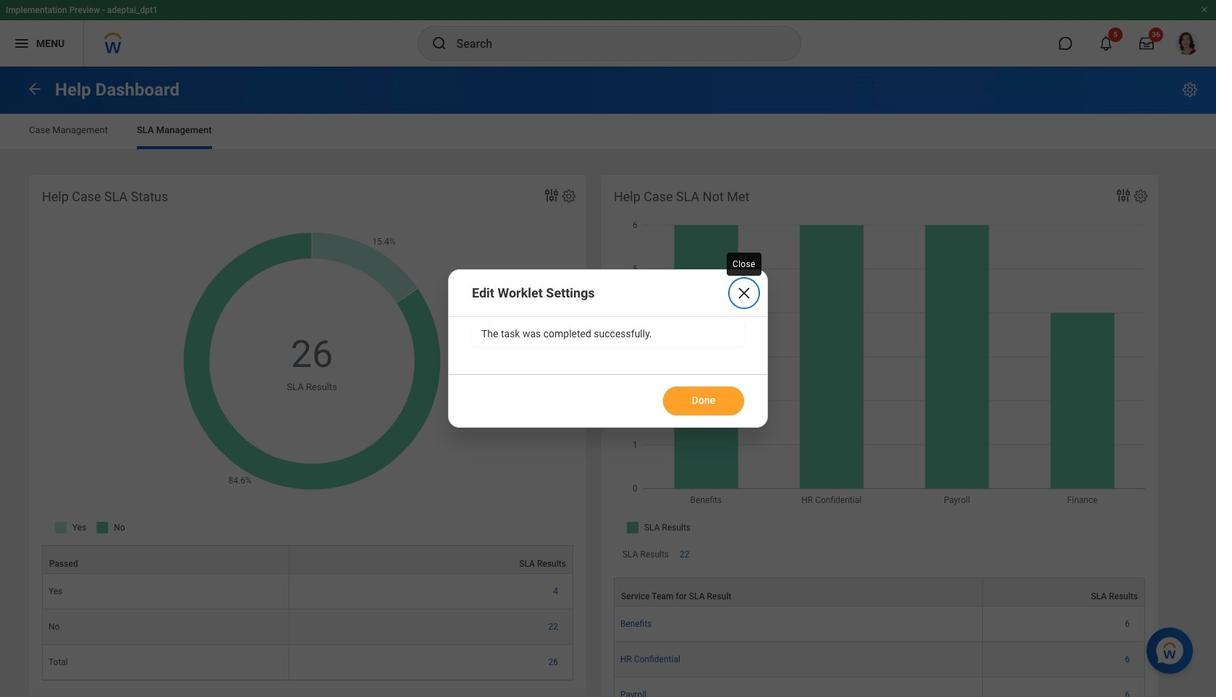 Task type: locate. For each thing, give the bounding box(es) containing it.
banner
[[0, 0, 1216, 67]]

dialog
[[448, 269, 768, 428]]

help case sla status element
[[29, 175, 586, 697]]

notifications large image
[[1099, 36, 1113, 51]]

help case sla not met element
[[601, 175, 1158, 697]]

row
[[42, 545, 573, 574], [42, 574, 573, 610], [614, 578, 1145, 607], [614, 607, 1145, 642], [42, 610, 573, 645], [614, 642, 1145, 678], [42, 645, 573, 681], [614, 678, 1145, 697]]

inbox large image
[[1140, 36, 1154, 51]]

tooltip
[[724, 250, 764, 279]]

tab list
[[14, 114, 1202, 149]]

main content
[[0, 67, 1216, 697]]



Task type: vqa. For each thing, say whether or not it's contained in the screenshot.
"BY"
no



Task type: describe. For each thing, give the bounding box(es) containing it.
previous page image
[[26, 80, 43, 97]]

configure this page image
[[1181, 81, 1199, 98]]

close environment banner image
[[1200, 5, 1209, 14]]

profile logan mcneil element
[[1167, 28, 1208, 59]]

x image
[[736, 285, 753, 302]]

search image
[[430, 35, 448, 52]]



